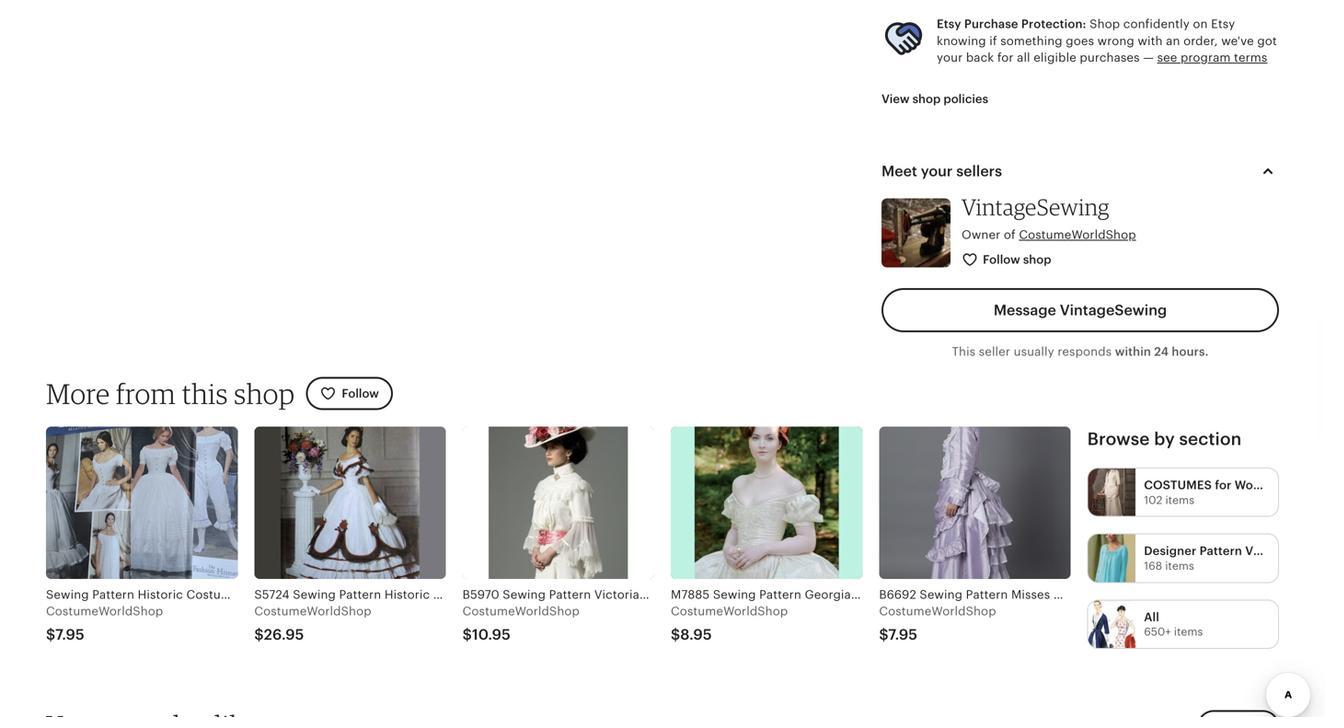 Task type: describe. For each thing, give the bounding box(es) containing it.
designer pattern vogue 168 items
[[1145, 544, 1289, 572]]

vintagesewing inside button
[[1060, 302, 1168, 319]]

protection:
[[1022, 17, 1087, 31]]

26.95
[[264, 626, 304, 643]]

see more listings in the all section image
[[1089, 601, 1136, 648]]

this seller usually responds within 24 hours.
[[952, 345, 1209, 359]]

all
[[1145, 610, 1160, 624]]

$ for s5724 sewing pattern historic costume civil war 1860s gone with the wind scarlett o'hara ball dress sizes 6-12/14-20 simplicity 5724 oop image
[[254, 626, 264, 643]]

vintagesewing image
[[882, 198, 951, 267]]

shop confidently on etsy knowing if something goes wrong with an order, we've got your back for all eligible purchases —
[[937, 17, 1278, 64]]

more from this shop
[[46, 376, 295, 411]]

meet your sellers
[[882, 163, 1003, 179]]

back
[[967, 51, 995, 64]]

designer
[[1145, 544, 1197, 558]]

costumeworldshop for b6692 sewing pattern misses historical victorian era costume jacket skirt sizes 6-22 butterick 6692 31664012955 31664012962 image
[[880, 605, 997, 618]]

follow for follow shop
[[984, 253, 1021, 267]]

confidently
[[1124, 17, 1190, 31]]

costumeworldshop link
[[1020, 228, 1137, 242]]

2 vertical spatial shop
[[234, 376, 295, 411]]

vintagesewing owner of costumeworldshop
[[962, 193, 1137, 242]]

all 650+ items
[[1145, 610, 1204, 638]]

s5724 sewing pattern historic costume civil war 1860s gone with the wind scarlett o'hara ball dress sizes 6-12/14-20 simplicity 5724 oop image
[[254, 427, 446, 579]]

costumeworldshop inside vintagesewing owner of costumeworldshop
[[1020, 228, 1137, 242]]

more
[[46, 376, 110, 411]]

goes
[[1067, 34, 1095, 48]]

102
[[1145, 494, 1163, 506]]

costumeworldshop $ 7.95 for b6692 sewing pattern misses historical victorian era costume jacket skirt sizes 6-22 butterick 6692 31664012955 31664012962 image
[[880, 605, 997, 643]]

message vintagesewing
[[994, 302, 1168, 319]]

an
[[1167, 34, 1181, 48]]

with
[[1138, 34, 1163, 48]]

follow for follow
[[342, 387, 379, 400]]

see more listings in the costumes for women section image
[[1089, 469, 1136, 516]]

eligible
[[1034, 51, 1077, 64]]

8.95
[[681, 626, 712, 643]]

for inside costumes for women 102 items
[[1216, 478, 1232, 492]]

168
[[1145, 560, 1163, 572]]

all
[[1018, 51, 1031, 64]]

costumeworldshop for m7885 sewing pattern georgian historic misses' costume dress sizes 6-14/14-22 mccall's 7885 23795002721 23795002738 image
[[671, 605, 788, 618]]

usually
[[1014, 345, 1055, 359]]

knowing
[[937, 34, 987, 48]]

hours.
[[1173, 345, 1209, 359]]

7.95 for sewing pattern historic costume civil war 1860s gone with the wind undergarments corset drawers chemise crinoline petticoat your choice image
[[55, 626, 85, 643]]

items for designer
[[1166, 560, 1195, 572]]

costumeworldshop $ 10.95
[[463, 605, 580, 643]]

vintagesewing inside vintagesewing owner of costumeworldshop
[[962, 193, 1110, 220]]

we've
[[1222, 34, 1255, 48]]

wrong
[[1098, 34, 1135, 48]]

see
[[1158, 51, 1178, 64]]

follow shop
[[984, 253, 1052, 267]]

order,
[[1184, 34, 1219, 48]]

etsy purchase protection:
[[937, 17, 1087, 31]]

follow button
[[306, 377, 393, 410]]

meet your sellers button
[[866, 149, 1296, 193]]

terms
[[1235, 51, 1268, 64]]

shop for view
[[913, 92, 941, 106]]

1 etsy from the left
[[937, 17, 962, 31]]

browse
[[1088, 429, 1151, 449]]



Task type: vqa. For each thing, say whether or not it's contained in the screenshot.
items inside COSTUMES for Women 102 items
yes



Task type: locate. For each thing, give the bounding box(es) containing it.
items
[[1166, 494, 1195, 506], [1166, 560, 1195, 572], [1175, 626, 1204, 638]]

follow shop button
[[948, 243, 1068, 277]]

within
[[1116, 345, 1152, 359]]

etsy up knowing
[[937, 17, 962, 31]]

items down designer
[[1166, 560, 1195, 572]]

costumeworldshop $ 7.95
[[46, 605, 163, 643], [880, 605, 997, 643]]

shop
[[1090, 17, 1121, 31]]

if
[[990, 34, 998, 48]]

vogue
[[1246, 544, 1289, 558]]

0 vertical spatial your
[[937, 51, 963, 64]]

2 costumeworldshop $ 7.95 from the left
[[880, 605, 997, 643]]

your down knowing
[[937, 51, 963, 64]]

1 vertical spatial vintagesewing
[[1060, 302, 1168, 319]]

1 vertical spatial items
[[1166, 560, 1195, 572]]

purchase
[[965, 17, 1019, 31]]

this
[[182, 376, 228, 411]]

5 $ from the left
[[880, 626, 889, 643]]

1 vertical spatial for
[[1216, 478, 1232, 492]]

shop for follow
[[1024, 253, 1052, 267]]

1 horizontal spatial for
[[1216, 478, 1232, 492]]

items inside costumes for women 102 items
[[1166, 494, 1195, 506]]

costumeworldshop $ 26.95
[[254, 605, 372, 643]]

1 vertical spatial shop
[[1024, 253, 1052, 267]]

your
[[937, 51, 963, 64], [921, 163, 953, 179]]

section
[[1180, 429, 1242, 449]]

for left all
[[998, 51, 1014, 64]]

1 horizontal spatial etsy
[[1212, 17, 1236, 31]]

1 $ from the left
[[46, 626, 55, 643]]

$ inside costumeworldshop $ 26.95
[[254, 626, 264, 643]]

2 7.95 from the left
[[889, 626, 918, 643]]

4 $ from the left
[[671, 626, 681, 643]]

etsy up we've on the top of the page
[[1212, 17, 1236, 31]]

1 7.95 from the left
[[55, 626, 85, 643]]

b6692 sewing pattern misses historical victorian era costume jacket skirt sizes 6-22 butterick 6692 31664012955 31664012962 image
[[880, 427, 1071, 579]]

items right the 650+
[[1175, 626, 1204, 638]]

women
[[1235, 478, 1280, 492]]

see more listings in the designer pattern vogue section image
[[1089, 535, 1136, 582]]

shop down vintagesewing owner of costumeworldshop
[[1024, 253, 1052, 267]]

650+
[[1145, 626, 1172, 638]]

0 horizontal spatial follow
[[342, 387, 379, 400]]

0 horizontal spatial costumeworldshop $ 7.95
[[46, 605, 163, 643]]

shop right this
[[234, 376, 295, 411]]

from
[[116, 376, 176, 411]]

7.95 for b6692 sewing pattern misses historical victorian era costume jacket skirt sizes 6-22 butterick 6692 31664012955 31664012962 image
[[889, 626, 918, 643]]

for
[[998, 51, 1014, 64], [1216, 478, 1232, 492]]

costumeworldshop $ 8.95
[[671, 605, 788, 643]]

program
[[1181, 51, 1232, 64]]

0 vertical spatial for
[[998, 51, 1014, 64]]

1 costumeworldshop $ 7.95 from the left
[[46, 605, 163, 643]]

1 vertical spatial follow
[[342, 387, 379, 400]]

message
[[994, 302, 1057, 319]]

m7885 sewing pattern georgian historic misses' costume dress sizes 6-14/14-22 mccall's 7885 23795002721 23795002738 image
[[671, 427, 863, 579]]

browse by section
[[1088, 429, 1242, 449]]

follow
[[984, 253, 1021, 267], [342, 387, 379, 400]]

0 horizontal spatial shop
[[234, 376, 295, 411]]

follow inside button
[[342, 387, 379, 400]]

by
[[1155, 429, 1176, 449]]

view shop policies button
[[868, 83, 1003, 116]]

this
[[952, 345, 976, 359]]

owner
[[962, 228, 1001, 242]]

—
[[1144, 51, 1155, 64]]

7.95
[[55, 626, 85, 643], [889, 626, 918, 643]]

vintagesewing up within
[[1060, 302, 1168, 319]]

1 vertical spatial your
[[921, 163, 953, 179]]

shop right the view in the right of the page
[[913, 92, 941, 106]]

etsy inside shop confidently on etsy knowing if something goes wrong with an order, we've got your back for all eligible purchases —
[[1212, 17, 1236, 31]]

$ for m7885 sewing pattern georgian historic misses' costume dress sizes 6-14/14-22 mccall's 7885 23795002721 23795002738 image
[[671, 626, 681, 643]]

1 horizontal spatial shop
[[913, 92, 941, 106]]

costumeworldshop for "b5970 sewing pattern victorian historic early 20th century costume corsage top skirt sizes 8-16/16-24 butterick 5970 titanic 31664451785" image
[[463, 605, 580, 618]]

$
[[46, 626, 55, 643], [254, 626, 264, 643], [463, 626, 472, 643], [671, 626, 681, 643], [880, 626, 889, 643]]

items inside designer pattern vogue 168 items
[[1166, 560, 1195, 572]]

items down costumes
[[1166, 494, 1195, 506]]

0 vertical spatial follow
[[984, 253, 1021, 267]]

2 etsy from the left
[[1212, 17, 1236, 31]]

for left the women
[[1216, 478, 1232, 492]]

0 vertical spatial items
[[1166, 494, 1195, 506]]

24
[[1155, 345, 1170, 359]]

items for costumes
[[1166, 494, 1195, 506]]

view shop policies
[[882, 92, 989, 106]]

follow inside button
[[984, 253, 1021, 267]]

etsy
[[937, 17, 962, 31], [1212, 17, 1236, 31]]

your inside meet your sellers dropdown button
[[921, 163, 953, 179]]

costumes
[[1145, 478, 1213, 492]]

your inside shop confidently on etsy knowing if something goes wrong with an order, we've got your back for all eligible purchases —
[[937, 51, 963, 64]]

costumeworldshop
[[1020, 228, 1137, 242], [46, 605, 163, 618], [254, 605, 372, 618], [463, 605, 580, 618], [671, 605, 788, 618], [880, 605, 997, 618]]

vintagesewing up of
[[962, 193, 1110, 220]]

on
[[1194, 17, 1209, 31]]

sellers
[[957, 163, 1003, 179]]

1 horizontal spatial follow
[[984, 253, 1021, 267]]

3 $ from the left
[[463, 626, 472, 643]]

costumeworldshop for s5724 sewing pattern historic costume civil war 1860s gone with the wind scarlett o'hara ball dress sizes 6-12/14-20 simplicity 5724 oop image
[[254, 605, 372, 618]]

$ for sewing pattern historic costume civil war 1860s gone with the wind undergarments corset drawers chemise crinoline petticoat your choice image
[[46, 626, 55, 643]]

2 vertical spatial items
[[1175, 626, 1204, 638]]

for inside shop confidently on etsy knowing if something goes wrong with an order, we've got your back for all eligible purchases —
[[998, 51, 1014, 64]]

2 $ from the left
[[254, 626, 264, 643]]

$ for "b5970 sewing pattern victorian historic early 20th century costume corsage top skirt sizes 8-16/16-24 butterick 5970 titanic 31664451785" image
[[463, 626, 472, 643]]

costumeworldshop for sewing pattern historic costume civil war 1860s gone with the wind undergarments corset drawers chemise crinoline petticoat your choice image
[[46, 605, 163, 618]]

pattern
[[1200, 544, 1243, 558]]

sewing pattern historic costume civil war 1860s gone with the wind undergarments corset drawers chemise crinoline petticoat your choice image
[[46, 427, 238, 579]]

shop
[[913, 92, 941, 106], [1024, 253, 1052, 267], [234, 376, 295, 411]]

$ inside costumeworldshop $ 10.95
[[463, 626, 472, 643]]

1 horizontal spatial costumeworldshop $ 7.95
[[880, 605, 997, 643]]

items inside all 650+ items
[[1175, 626, 1204, 638]]

see program terms link
[[1158, 51, 1268, 64]]

your right meet
[[921, 163, 953, 179]]

responds
[[1058, 345, 1112, 359]]

costumeworldshop $ 7.95 for sewing pattern historic costume civil war 1860s gone with the wind undergarments corset drawers chemise crinoline petticoat your choice image
[[46, 605, 163, 643]]

purchases
[[1080, 51, 1141, 64]]

of
[[1004, 228, 1016, 242]]

meet
[[882, 163, 918, 179]]

seller
[[979, 345, 1011, 359]]

policies
[[944, 92, 989, 106]]

1 horizontal spatial 7.95
[[889, 626, 918, 643]]

0 horizontal spatial etsy
[[937, 17, 962, 31]]

0 horizontal spatial for
[[998, 51, 1014, 64]]

costumes for women 102 items
[[1145, 478, 1280, 506]]

see program terms
[[1158, 51, 1268, 64]]

view
[[882, 92, 910, 106]]

$ for b6692 sewing pattern misses historical victorian era costume jacket skirt sizes 6-22 butterick 6692 31664012955 31664012962 image
[[880, 626, 889, 643]]

vintagesewing
[[962, 193, 1110, 220], [1060, 302, 1168, 319]]

0 vertical spatial shop
[[913, 92, 941, 106]]

10.95
[[472, 626, 511, 643]]

0 horizontal spatial 7.95
[[55, 626, 85, 643]]

0 vertical spatial vintagesewing
[[962, 193, 1110, 220]]

got
[[1258, 34, 1278, 48]]

something
[[1001, 34, 1063, 48]]

2 horizontal spatial shop
[[1024, 253, 1052, 267]]

b5970 sewing pattern victorian historic early 20th century costume corsage top skirt sizes 8-16/16-24 butterick 5970 titanic 31664451785 image
[[463, 427, 655, 579]]

message vintagesewing button
[[882, 288, 1280, 332]]

$ inside costumeworldshop $ 8.95
[[671, 626, 681, 643]]



